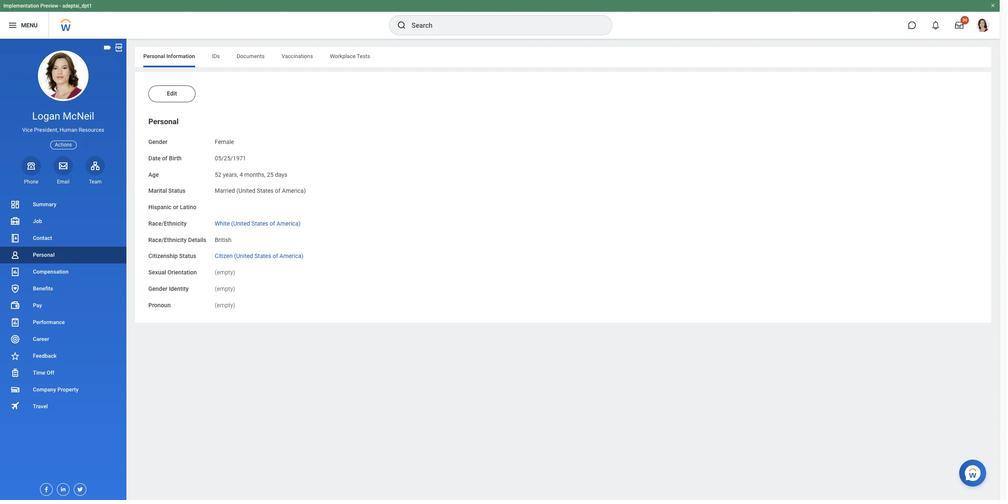 Task type: describe. For each thing, give the bounding box(es) containing it.
career image
[[10, 335, 20, 345]]

personal link
[[0, 247, 126, 264]]

travel
[[33, 404, 48, 410]]

sexual orientation
[[148, 269, 197, 276]]

race/ethnicity for race/ethnicity details
[[148, 237, 187, 243]]

performance image
[[10, 318, 20, 328]]

implementation preview -   adeptai_dpt1
[[3, 3, 92, 9]]

mail image
[[58, 161, 68, 171]]

menu button
[[0, 12, 49, 39]]

company property
[[33, 387, 79, 393]]

profile logan mcneil image
[[976, 19, 990, 34]]

52
[[215, 171, 221, 178]]

time
[[33, 370, 45, 376]]

Search Workday  search field
[[412, 16, 595, 35]]

feedback link
[[0, 348, 126, 365]]

navigation pane region
[[0, 39, 126, 501]]

marital status element
[[215, 183, 306, 195]]

personal button
[[148, 117, 179, 126]]

resources
[[79, 127, 104, 133]]

date of birth element
[[215, 150, 246, 163]]

president,
[[34, 127, 58, 133]]

career
[[33, 336, 49, 343]]

status for marital status
[[168, 188, 185, 194]]

phone
[[24, 179, 38, 185]]

email
[[57, 179, 70, 185]]

menu
[[21, 22, 38, 29]]

list containing summary
[[0, 196, 126, 416]]

date
[[148, 155, 161, 162]]

company property image
[[10, 385, 20, 395]]

marital
[[148, 188, 167, 194]]

pay link
[[0, 298, 126, 315]]

white (united states of america) link
[[215, 219, 301, 227]]

implementation
[[3, 3, 39, 9]]

america) for white (united states of america)
[[277, 220, 301, 227]]

phone logan mcneil element
[[22, 179, 41, 185]]

feedback image
[[10, 352, 20, 362]]

personal image
[[10, 250, 20, 261]]

preview
[[40, 3, 58, 9]]

workplace
[[330, 53, 356, 59]]

citizen (united states of america) link
[[215, 251, 304, 260]]

summary link
[[0, 196, 126, 213]]

job
[[33, 218, 42, 225]]

british
[[215, 237, 232, 243]]

pay
[[33, 303, 42, 309]]

months,
[[244, 171, 266, 178]]

compensation link
[[0, 264, 126, 281]]

tag image
[[103, 43, 112, 52]]

close environment banner image
[[991, 3, 996, 8]]

latino
[[180, 204, 196, 211]]

america) for married (united states of america)
[[282, 188, 306, 194]]

workplace tests
[[330, 53, 370, 59]]

gender for gender
[[148, 139, 167, 145]]

52 years, 4 months, 25 days
[[215, 171, 288, 178]]

time off link
[[0, 365, 126, 382]]

contact link
[[0, 230, 126, 247]]

edit
[[167, 90, 177, 97]]

gender for gender identity
[[148, 286, 167, 292]]

time off image
[[10, 368, 20, 379]]

british element
[[215, 235, 232, 243]]

(empty) for identity
[[215, 286, 235, 292]]

white
[[215, 220, 230, 227]]

view team image
[[90, 161, 100, 171]]

job link
[[0, 213, 126, 230]]

states for white
[[252, 220, 268, 227]]

team
[[89, 179, 102, 185]]

30 button
[[950, 16, 969, 35]]

compensation image
[[10, 267, 20, 277]]

compensation
[[33, 269, 69, 275]]

years,
[[223, 171, 238, 178]]

vice president, human resources
[[22, 127, 104, 133]]

human
[[60, 127, 77, 133]]

mcneil
[[63, 110, 94, 122]]

hispanic or latino
[[148, 204, 196, 211]]

gender identity
[[148, 286, 189, 292]]

-
[[60, 3, 61, 9]]

travel image
[[10, 402, 20, 412]]

facebook image
[[40, 484, 50, 494]]

tab list containing personal information
[[135, 47, 992, 67]]

america) for citizen (united states of america)
[[280, 253, 304, 260]]

states for married
[[257, 188, 274, 194]]

performance
[[33, 320, 65, 326]]

job image
[[10, 217, 20, 227]]

edit button
[[148, 86, 196, 102]]

states for citizen
[[255, 253, 271, 260]]

logan
[[32, 110, 60, 122]]

documents
[[237, 53, 265, 59]]

benefits link
[[0, 281, 126, 298]]

actions
[[55, 142, 72, 148]]

female element
[[215, 137, 234, 145]]

marital status
[[148, 188, 185, 194]]

details
[[188, 237, 206, 243]]

citizenship status
[[148, 253, 196, 260]]



Task type: vqa. For each thing, say whether or not it's contained in the screenshot.
Amelia Casias Creator
no



Task type: locate. For each thing, give the bounding box(es) containing it.
(united inside citizen (united states of america) 'link'
[[234, 253, 253, 260]]

states down white (united states of america)
[[255, 253, 271, 260]]

justify image
[[8, 20, 18, 30]]

time off
[[33, 370, 54, 376]]

feedback
[[33, 353, 57, 360]]

of for white (united states of america)
[[270, 220, 275, 227]]

(united right citizen
[[234, 253, 253, 260]]

05/25/1971
[[215, 155, 246, 162]]

benefits
[[33, 286, 53, 292]]

1 (empty) from the top
[[215, 269, 235, 276]]

1 gender from the top
[[148, 139, 167, 145]]

travel link
[[0, 399, 126, 416]]

4
[[240, 171, 243, 178]]

1 vertical spatial (united
[[231, 220, 250, 227]]

1 vertical spatial (empty)
[[215, 286, 235, 292]]

personal for personal information
[[143, 53, 165, 59]]

white (united states of america)
[[215, 220, 301, 227]]

information
[[166, 53, 195, 59]]

vaccinations
[[282, 53, 313, 59]]

of
[[162, 155, 168, 162], [275, 188, 281, 194], [270, 220, 275, 227], [273, 253, 278, 260]]

personal left information
[[143, 53, 165, 59]]

pay image
[[10, 301, 20, 311]]

gender
[[148, 139, 167, 145], [148, 286, 167, 292]]

inbox large image
[[955, 21, 964, 30]]

email button
[[54, 156, 73, 185]]

citizen
[[215, 253, 233, 260]]

age
[[148, 171, 159, 178]]

status up or
[[168, 188, 185, 194]]

2 vertical spatial personal
[[33, 252, 55, 258]]

performance link
[[0, 315, 126, 331]]

citizen (united states of america)
[[215, 253, 304, 260]]

date of birth
[[148, 155, 182, 162]]

of right 'date'
[[162, 155, 168, 162]]

tests
[[357, 53, 370, 59]]

of down days
[[275, 188, 281, 194]]

email logan mcneil element
[[54, 179, 73, 185]]

1 vertical spatial states
[[252, 220, 268, 227]]

married (united states of america)
[[215, 188, 306, 194]]

logan mcneil
[[32, 110, 94, 122]]

company
[[33, 387, 56, 393]]

states
[[257, 188, 274, 194], [252, 220, 268, 227], [255, 253, 271, 260]]

america)
[[282, 188, 306, 194], [277, 220, 301, 227], [280, 253, 304, 260]]

contact
[[33, 235, 52, 242]]

search image
[[397, 20, 407, 30]]

adeptai_dpt1
[[62, 3, 92, 9]]

of down white (united states of america)
[[273, 253, 278, 260]]

personal inside group
[[148, 117, 179, 126]]

(united down 4 at the top
[[237, 188, 255, 194]]

(united inside white (united states of america) 'link'
[[231, 220, 250, 227]]

company property link
[[0, 382, 126, 399]]

states up citizen (united states of america) 'link'
[[252, 220, 268, 227]]

birth
[[169, 155, 182, 162]]

states inside marital status element
[[257, 188, 274, 194]]

2 gender from the top
[[148, 286, 167, 292]]

1 vertical spatial america)
[[277, 220, 301, 227]]

view printable version (pdf) image
[[114, 43, 124, 52]]

age element
[[215, 166, 288, 179]]

of up citizen (united states of america) 'link'
[[270, 220, 275, 227]]

orientation
[[168, 269, 197, 276]]

status for citizenship status
[[179, 253, 196, 260]]

race/ethnicity down hispanic or latino
[[148, 220, 187, 227]]

menu banner
[[0, 0, 1000, 39]]

(united right white
[[231, 220, 250, 227]]

(united
[[237, 188, 255, 194], [231, 220, 250, 227], [234, 253, 253, 260]]

0 vertical spatial (united
[[237, 188, 255, 194]]

1 race/ethnicity from the top
[[148, 220, 187, 227]]

(united inside marital status element
[[237, 188, 255, 194]]

summary image
[[10, 200, 20, 210]]

2 (empty) from the top
[[215, 286, 235, 292]]

1 vertical spatial gender
[[148, 286, 167, 292]]

twitter image
[[74, 484, 83, 494]]

off
[[47, 370, 54, 376]]

days
[[275, 171, 288, 178]]

gender up 'date'
[[148, 139, 167, 145]]

1 vertical spatial status
[[179, 253, 196, 260]]

team logan mcneil element
[[86, 179, 105, 185]]

phone image
[[25, 161, 37, 171]]

vice
[[22, 127, 33, 133]]

race/ethnicity
[[148, 220, 187, 227], [148, 237, 187, 243]]

sexual
[[148, 269, 166, 276]]

race/ethnicity for race/ethnicity
[[148, 220, 187, 227]]

1 vertical spatial personal
[[148, 117, 179, 126]]

personal inside 'tab list'
[[143, 53, 165, 59]]

notifications large image
[[932, 21, 940, 30]]

pronoun
[[148, 302, 171, 309]]

personal inside navigation pane region
[[33, 252, 55, 258]]

benefits image
[[10, 284, 20, 294]]

personal group
[[148, 117, 978, 310]]

0 vertical spatial race/ethnicity
[[148, 220, 187, 227]]

personal
[[143, 53, 165, 59], [148, 117, 179, 126], [33, 252, 55, 258]]

0 vertical spatial states
[[257, 188, 274, 194]]

of for citizen (united states of america)
[[273, 253, 278, 260]]

0 vertical spatial personal
[[143, 53, 165, 59]]

0 vertical spatial (empty)
[[215, 269, 235, 276]]

2 vertical spatial states
[[255, 253, 271, 260]]

hispanic
[[148, 204, 172, 211]]

of inside marital status element
[[275, 188, 281, 194]]

married
[[215, 188, 235, 194]]

1 vertical spatial race/ethnicity
[[148, 237, 187, 243]]

race/ethnicity up citizenship
[[148, 237, 187, 243]]

contact image
[[10, 234, 20, 244]]

summary
[[33, 202, 56, 208]]

status up orientation on the bottom of the page
[[179, 253, 196, 260]]

(empty) for orientation
[[215, 269, 235, 276]]

gender down 'sexual'
[[148, 286, 167, 292]]

of for married (united states of america)
[[275, 188, 281, 194]]

(united for white
[[231, 220, 250, 227]]

team link
[[86, 156, 105, 185]]

2 race/ethnicity from the top
[[148, 237, 187, 243]]

2 vertical spatial (united
[[234, 253, 253, 260]]

career link
[[0, 331, 126, 348]]

or
[[173, 204, 178, 211]]

america) inside marital status element
[[282, 188, 306, 194]]

0 vertical spatial america)
[[282, 188, 306, 194]]

identity
[[169, 286, 189, 292]]

list
[[0, 196, 126, 416]]

3 (empty) from the top
[[215, 302, 235, 309]]

property
[[57, 387, 79, 393]]

personal down edit button
[[148, 117, 179, 126]]

(empty)
[[215, 269, 235, 276], [215, 286, 235, 292], [215, 302, 235, 309]]

phone button
[[22, 156, 41, 185]]

race/ethnicity details
[[148, 237, 206, 243]]

tab list
[[135, 47, 992, 67]]

female
[[215, 139, 234, 145]]

actions button
[[50, 141, 77, 150]]

linkedin image
[[57, 484, 67, 493]]

(united for citizen
[[234, 253, 253, 260]]

personal information
[[143, 53, 195, 59]]

personal down contact
[[33, 252, 55, 258]]

states down "25"
[[257, 188, 274, 194]]

30
[[963, 18, 967, 22]]

(united for married
[[237, 188, 255, 194]]

citizenship
[[148, 253, 178, 260]]

0 vertical spatial status
[[168, 188, 185, 194]]

0 vertical spatial gender
[[148, 139, 167, 145]]

2 vertical spatial (empty)
[[215, 302, 235, 309]]

personal for personal button
[[148, 117, 179, 126]]

25
[[267, 171, 274, 178]]

2 vertical spatial america)
[[280, 253, 304, 260]]

ids
[[212, 53, 220, 59]]

status
[[168, 188, 185, 194], [179, 253, 196, 260]]



